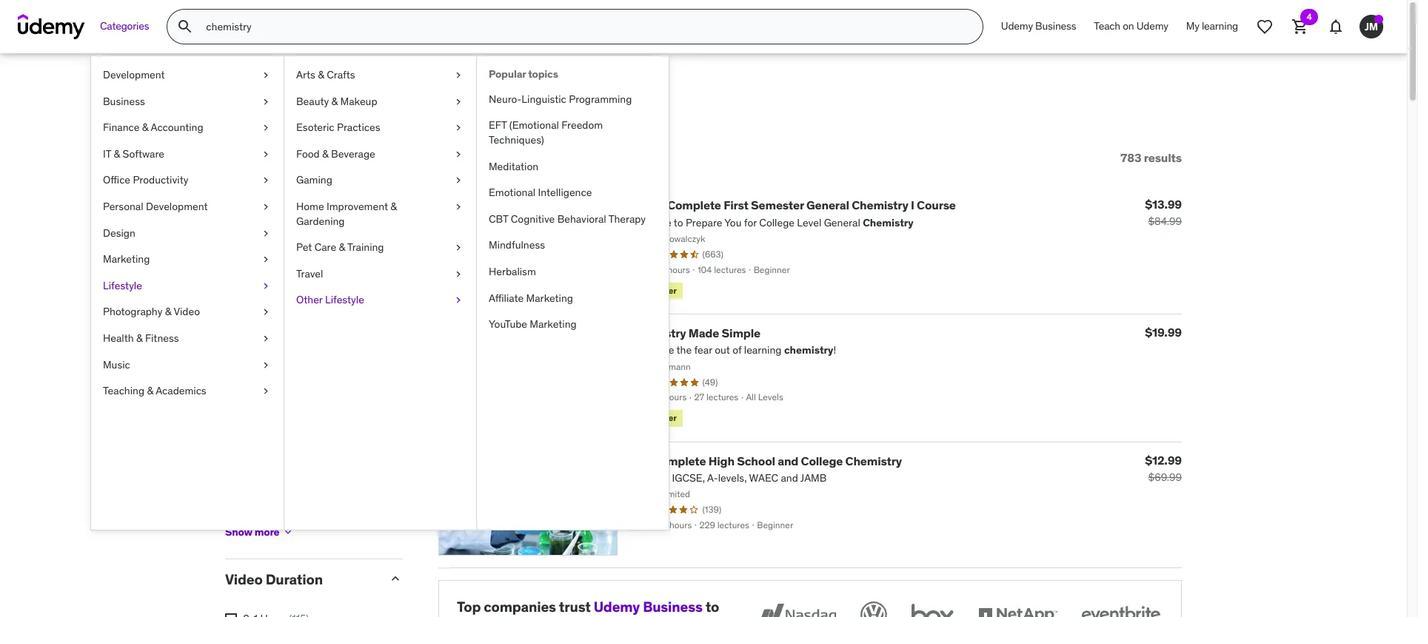 Task type: vqa. For each thing, say whether or not it's contained in the screenshot.
EMOTIONAL INTELLIGENCE
yes



Task type: describe. For each thing, give the bounding box(es) containing it.
xsmall image for show more
[[283, 527, 294, 539]]

xsmall image for finance & accounting
[[260, 121, 272, 135]]

xsmall image for business
[[260, 95, 272, 109]]

filter
[[253, 150, 281, 165]]

simple
[[722, 326, 761, 341]]

xsmall image for design
[[260, 226, 272, 241]]

xsmall image for home improvement & gardening
[[453, 200, 464, 214]]

categories button
[[91, 9, 158, 44]]

arts
[[296, 68, 315, 81]]

nasdaq image
[[755, 599, 840, 618]]

$12.99
[[1145, 453, 1182, 468]]

music
[[103, 358, 130, 372]]

build
[[457, 615, 490, 618]]

mindfulness
[[489, 239, 545, 252]]

& for photography & video
[[165, 305, 171, 319]]

783 results status
[[1121, 150, 1182, 165]]

popular topics
[[489, 67, 558, 81]]

submit search image
[[177, 18, 194, 36]]

food & beverage
[[296, 147, 375, 161]]

ratings
[[225, 211, 276, 228]]

office productivity link
[[91, 168, 284, 194]]

eft
[[489, 119, 507, 132]]

design link
[[91, 220, 284, 247]]

youtube marketing
[[489, 318, 577, 331]]

$19.99
[[1145, 325, 1182, 340]]

eventbrite image
[[1079, 599, 1164, 618]]

the
[[630, 454, 650, 469]]

0 vertical spatial development
[[103, 68, 165, 81]]

college
[[801, 454, 843, 469]]

food & beverage link
[[284, 141, 476, 168]]

cognitive
[[511, 212, 555, 226]]

it & software link
[[91, 141, 284, 168]]

0 horizontal spatial business
[[103, 95, 145, 108]]

companies
[[484, 598, 556, 616]]

personal development
[[103, 200, 208, 213]]

pet care & training link
[[284, 235, 476, 261]]

home improvement & gardening
[[296, 200, 397, 228]]

other lifestyle element
[[476, 56, 669, 530]]

food
[[296, 147, 320, 161]]

teaching & academics link
[[91, 379, 284, 405]]

my learning
[[1187, 19, 1239, 33]]

& for finance & accounting
[[142, 121, 148, 134]]

(emotional
[[509, 119, 559, 132]]

xsmall image for travel
[[453, 267, 464, 282]]

arts & crafts link
[[284, 62, 476, 89]]

practices
[[337, 121, 380, 134]]

language button
[[225, 375, 376, 393]]

xsmall image for beauty & makeup
[[453, 95, 464, 109]]

notifications image
[[1327, 18, 1345, 36]]

travel
[[296, 267, 323, 281]]

xsmall image for arts & crafts
[[453, 68, 464, 83]]

crafts
[[327, 68, 355, 81]]

affiliate marketing
[[489, 292, 573, 305]]

meditation link
[[477, 154, 669, 180]]

xsmall image up show
[[225, 497, 237, 509]]

categories
[[100, 19, 149, 33]]

improvement
[[327, 200, 388, 213]]

beauty & makeup link
[[284, 89, 476, 115]]

to
[[706, 598, 719, 616]]

marketing link
[[91, 247, 284, 273]]

gaming link
[[284, 168, 476, 194]]

xsmall image for it & software
[[260, 147, 272, 162]]

the complete high school and college chemistry link
[[630, 454, 902, 469]]

home improvement & gardening link
[[284, 194, 476, 235]]

xsmall image left (16)
[[225, 471, 237, 483]]

xsmall image for personal development
[[260, 200, 272, 214]]

academics
[[156, 385, 206, 398]]

my
[[1187, 19, 1200, 33]]

neuro-
[[489, 92, 522, 106]]

cbt
[[489, 212, 508, 226]]

teach on udemy
[[1094, 19, 1169, 33]]

0 vertical spatial complete
[[668, 198, 721, 213]]

4 link
[[1283, 9, 1319, 44]]

it & software
[[103, 147, 164, 161]]

freedom
[[562, 119, 603, 132]]

linguistic
[[522, 92, 567, 106]]

more
[[255, 526, 280, 539]]

beverage
[[331, 147, 375, 161]]

dr. k's complete first semester general chemistry i course
[[630, 198, 956, 213]]

xsmall image down video duration
[[225, 614, 237, 618]]

affiliate
[[489, 292, 524, 305]]

emotional intelligence
[[489, 186, 592, 199]]

xsmall image for other lifestyle
[[453, 294, 464, 308]]

demand
[[511, 615, 565, 618]]

i
[[911, 198, 915, 213]]

high
[[709, 454, 735, 469]]

school
[[737, 454, 775, 469]]

783 results for "chemistry"
[[225, 87, 526, 118]]

other lifestyle link
[[284, 288, 476, 314]]

wishlist image
[[1256, 18, 1274, 36]]

meditation
[[489, 160, 539, 173]]

chemistry for the complete high school and college chemistry
[[846, 454, 902, 469]]

programming
[[569, 92, 632, 106]]

xsmall image left (34)
[[225, 444, 237, 456]]

xsmall image for marketing
[[260, 253, 272, 267]]

ratings button
[[225, 211, 376, 228]]

& right care
[[339, 241, 345, 254]]

career
[[568, 615, 610, 618]]

show more button
[[225, 518, 294, 548]]

neuro-linguistic programming link
[[477, 87, 669, 113]]

2 horizontal spatial business
[[1036, 19, 1077, 33]]

small image
[[388, 572, 403, 587]]

makeup
[[340, 95, 377, 108]]

box image
[[908, 599, 958, 618]]

affiliate marketing link
[[477, 286, 669, 312]]

herbalism
[[489, 265, 536, 278]]

software
[[123, 147, 164, 161]]

teach on udemy link
[[1085, 9, 1178, 44]]

video duration
[[225, 571, 323, 589]]

small image
[[388, 211, 403, 226]]

esoteric practices
[[296, 121, 380, 134]]

esoteric
[[296, 121, 334, 134]]

4
[[1307, 11, 1312, 22]]

jm
[[1365, 20, 1379, 33]]

cbt cognitive behavioral therapy link
[[477, 206, 669, 233]]

results for 783 results
[[1144, 150, 1182, 165]]

português
[[243, 522, 291, 535]]

783 for 783 results
[[1121, 150, 1142, 165]]



Task type: locate. For each thing, give the bounding box(es) containing it.
xsmall image inside esoteric practices link
[[453, 121, 464, 135]]

up up other lifestyle
[[324, 278, 336, 292]]

in-
[[493, 615, 511, 618]]

development down office productivity link
[[146, 200, 208, 213]]

1 vertical spatial up
[[324, 278, 336, 292]]

1 horizontal spatial udemy business link
[[993, 9, 1085, 44]]

made
[[689, 326, 719, 341]]

top
[[457, 598, 481, 616]]

filter button
[[225, 135, 291, 181]]

xsmall image inside the it & software 'link'
[[260, 147, 272, 162]]

& for beauty & makeup
[[332, 95, 338, 108]]

1 vertical spatial video
[[225, 571, 263, 589]]

business left to
[[643, 598, 703, 616]]

& down gaming link
[[391, 200, 397, 213]]

office productivity
[[103, 174, 188, 187]]

2 up from the top
[[324, 278, 336, 292]]

chemistry for dr. k's complete first semester general chemistry i course
[[852, 198, 909, 213]]

xsmall image for health & fitness
[[260, 332, 272, 346]]

0 vertical spatial business
[[1036, 19, 1077, 33]]

0 vertical spatial udemy business link
[[993, 9, 1085, 44]]

xsmall image inside travel link
[[453, 267, 464, 282]]

intelligence
[[538, 186, 592, 199]]

3 up from the top
[[324, 305, 335, 318]]

xsmall image
[[260, 68, 272, 83], [453, 95, 464, 109], [453, 147, 464, 162], [453, 174, 464, 188], [260, 200, 272, 214], [453, 241, 464, 255], [260, 358, 272, 373], [260, 385, 272, 399], [225, 418, 237, 430], [225, 471, 237, 483], [225, 497, 237, 509], [283, 527, 294, 539]]

chemistry left the i
[[852, 198, 909, 213]]

& for 3.5 & up (541)
[[315, 305, 321, 318]]

& right health
[[136, 332, 143, 345]]

1 horizontal spatial video
[[225, 571, 263, 589]]

xsmall image left cbt
[[453, 200, 464, 214]]

emotional intelligence link
[[477, 180, 669, 206]]

1 up from the top
[[324, 252, 335, 265]]

lifestyle up photography
[[103, 279, 142, 292]]

lifestyle link
[[91, 273, 284, 300]]

xsmall image left arts
[[260, 68, 272, 83]]

& right arts
[[318, 68, 324, 81]]

udemy business
[[1001, 19, 1077, 33]]

on
[[1123, 19, 1134, 33]]

video
[[174, 305, 200, 319], [225, 571, 263, 589]]

0 vertical spatial results
[[273, 87, 350, 118]]

xsmall image inside health & fitness 'link'
[[260, 332, 272, 346]]

& for teaching & academics
[[147, 385, 153, 398]]

marketing for affiliate
[[526, 292, 573, 305]]

xsmall image up (34)
[[260, 385, 272, 399]]

netapp image
[[976, 599, 1061, 618]]

popular
[[489, 67, 526, 81]]

2 horizontal spatial udemy
[[1137, 19, 1169, 33]]

& right beauty
[[332, 95, 338, 108]]

results
[[273, 87, 350, 118], [1144, 150, 1182, 165]]

results inside status
[[1144, 150, 1182, 165]]

xsmall image
[[453, 68, 464, 83], [260, 95, 272, 109], [260, 121, 272, 135], [453, 121, 464, 135], [260, 147, 272, 162], [260, 174, 272, 188], [453, 200, 464, 214], [260, 226, 272, 241], [260, 253, 272, 267], [453, 267, 464, 282], [260, 279, 272, 294], [453, 294, 464, 308], [260, 305, 272, 320], [260, 332, 272, 346], [225, 444, 237, 456], [225, 614, 237, 618]]

$12.99 $69.99
[[1145, 453, 1182, 484]]

health & fitness
[[103, 332, 179, 345]]

finance & accounting
[[103, 121, 203, 134]]

xsmall image left 4.0
[[260, 279, 272, 294]]

xsmall image for development
[[260, 68, 272, 83]]

xsmall image inside marketing link
[[260, 253, 272, 267]]

photography
[[103, 305, 162, 319]]

xsmall image inside personal development link
[[260, 200, 272, 214]]

xsmall image left food
[[260, 147, 272, 162]]

1 horizontal spatial results
[[1144, 150, 1182, 165]]

neuro-linguistic programming
[[489, 92, 632, 106]]

xsmall image inside office productivity link
[[260, 174, 272, 188]]

therapy
[[609, 212, 646, 226]]

business left the teach
[[1036, 19, 1077, 33]]

xsmall image inside the arts & crafts link
[[453, 68, 464, 83]]

1 vertical spatial udemy business link
[[594, 598, 703, 616]]

1 horizontal spatial lifestyle
[[325, 294, 364, 307]]

topics
[[528, 67, 558, 81]]

xsmall image inside beauty & makeup link
[[453, 95, 464, 109]]

herbalism link
[[477, 259, 669, 286]]

"chemistry"
[[391, 87, 526, 118]]

xsmall image down the "chemistry"
[[453, 121, 464, 135]]

business up the finance
[[103, 95, 145, 108]]

complete right the
[[652, 454, 706, 469]]

xsmall image for teaching & academics
[[260, 385, 272, 399]]

1 vertical spatial complete
[[652, 454, 706, 469]]

& for 4.0 & up
[[315, 278, 322, 292]]

1 horizontal spatial business
[[643, 598, 703, 616]]

xsmall image for pet care & training
[[453, 241, 464, 255]]

1 vertical spatial marketing
[[526, 292, 573, 305]]

behavioral
[[558, 212, 606, 226]]

udemy business link left the teach
[[993, 9, 1085, 44]]

& for arts & crafts
[[318, 68, 324, 81]]

xsmall image for music
[[260, 358, 272, 373]]

photography & video link
[[91, 300, 284, 326]]

up
[[324, 252, 335, 265], [324, 278, 336, 292], [324, 305, 335, 318]]

accounting
[[151, 121, 203, 134]]

2 vertical spatial chemistry
[[846, 454, 902, 469]]

xsmall image down language
[[225, 418, 237, 430]]

other lifestyle
[[296, 294, 364, 307]]

marketing for youtube
[[530, 318, 577, 331]]

marketing down affiliate marketing link
[[530, 318, 577, 331]]

pet
[[296, 241, 312, 254]]

xsmall image inside the teaching & academics 'link'
[[260, 385, 272, 399]]

0 vertical spatial marketing
[[103, 253, 150, 266]]

xsmall image inside gaming link
[[453, 174, 464, 188]]

xsmall image inside show more button
[[283, 527, 294, 539]]

development down categories dropdown button
[[103, 68, 165, 81]]

chemistry left "made"
[[630, 326, 686, 341]]

783 inside status
[[1121, 150, 1142, 165]]

finance
[[103, 121, 140, 134]]

0 vertical spatial up
[[324, 252, 335, 265]]

teach
[[1094, 19, 1121, 33]]

video duration button
[[225, 571, 376, 589]]

1 horizontal spatial 783
[[1121, 150, 1142, 165]]

xsmall image for photography & video
[[260, 305, 272, 320]]

(272)
[[341, 252, 365, 265]]

1 vertical spatial chemistry
[[630, 326, 686, 341]]

& right 4.5
[[315, 252, 321, 265]]

personal development link
[[91, 194, 284, 220]]

course
[[917, 198, 956, 213]]

0 horizontal spatial 783
[[225, 87, 268, 118]]

xsmall image left the 3.5 in the left of the page
[[260, 305, 272, 320]]

xsmall image left herbalism
[[453, 267, 464, 282]]

xsmall image left mindfulness
[[453, 241, 464, 255]]

xsmall image down the "chemistry"
[[453, 147, 464, 162]]

youtube
[[489, 318, 527, 331]]

emotional
[[489, 186, 536, 199]]

up left (541)
[[324, 305, 335, 318]]

4.0 & up
[[298, 278, 336, 292]]

trust
[[559, 598, 591, 616]]

0 vertical spatial video
[[174, 305, 200, 319]]

& for food & beverage
[[322, 147, 329, 161]]

first
[[724, 198, 749, 213]]

0 horizontal spatial udemy business link
[[594, 598, 703, 616]]

mindfulness link
[[477, 233, 669, 259]]

0 vertical spatial 783
[[225, 87, 268, 118]]

& for health & fitness
[[136, 332, 143, 345]]

it
[[103, 147, 111, 161]]

teaching
[[103, 385, 145, 398]]

xsmall image for food & beverage
[[453, 147, 464, 162]]

xsmall image inside development link
[[260, 68, 272, 83]]

teaching & academics
[[103, 385, 206, 398]]

783 results
[[1121, 150, 1182, 165]]

xsmall image left emotional
[[453, 174, 464, 188]]

chemistry made simple link
[[630, 326, 761, 341]]

development
[[103, 68, 165, 81], [146, 200, 208, 213]]

up for 4.5 & up
[[324, 252, 335, 265]]

eft (emotional freedom techniques)
[[489, 119, 603, 147]]

marketing down design
[[103, 253, 150, 266]]

xsmall image right more
[[283, 527, 294, 539]]

xsmall image up language
[[260, 358, 272, 373]]

video down show
[[225, 571, 263, 589]]

health
[[103, 332, 134, 345]]

& right 4.0
[[315, 278, 322, 292]]

xsmall image inside "other lifestyle" link
[[453, 294, 464, 308]]

0 horizontal spatial results
[[273, 87, 350, 118]]

1 vertical spatial lifestyle
[[325, 294, 364, 307]]

& right the finance
[[142, 121, 148, 134]]

xsmall image inside the pet care & training link
[[453, 241, 464, 255]]

& right the 3.5 in the left of the page
[[315, 305, 321, 318]]

& right teaching at the left
[[147, 385, 153, 398]]

0 horizontal spatial lifestyle
[[103, 279, 142, 292]]

$13.99
[[1145, 197, 1182, 212]]

lifestyle down 4.0 & up
[[325, 294, 364, 307]]

complete right the k's on the top left
[[668, 198, 721, 213]]

chemistry
[[852, 198, 909, 213], [630, 326, 686, 341], [846, 454, 902, 469]]

beauty & makeup
[[296, 95, 377, 108]]

4.5
[[298, 252, 312, 265]]

dr. k's complete first semester general chemistry i course link
[[630, 198, 956, 213]]

home
[[296, 200, 324, 213]]

development link
[[91, 62, 284, 89]]

eft (emotional freedom techniques) link
[[477, 113, 669, 154]]

1 vertical spatial 783
[[1121, 150, 1142, 165]]

top companies trust udemy business
[[457, 598, 703, 616]]

udemy image
[[18, 14, 85, 39]]

xsmall image left affiliate
[[453, 294, 464, 308]]

$84.99
[[1148, 215, 1182, 228]]

xsmall image up the "chemistry"
[[453, 68, 464, 83]]

Search for anything text field
[[203, 14, 965, 39]]

xsmall image down filter
[[260, 174, 272, 188]]

0 vertical spatial lifestyle
[[103, 279, 142, 292]]

0 horizontal spatial udemy
[[594, 598, 640, 616]]

video down lifestyle link
[[174, 305, 200, 319]]

& for 4.5 & up (272)
[[315, 252, 321, 265]]

& right food
[[322, 147, 329, 161]]

and
[[778, 454, 799, 469]]

$13.99 $84.99
[[1145, 197, 1182, 228]]

xsmall image inside lifestyle link
[[260, 279, 272, 294]]

xsmall image for office productivity
[[260, 174, 272, 188]]

xsmall image inside "business" link
[[260, 95, 272, 109]]

(684)
[[283, 417, 308, 430]]

xsmall image inside food & beverage link
[[453, 147, 464, 162]]

1 vertical spatial results
[[1144, 150, 1182, 165]]

xsmall image left pet
[[260, 226, 272, 241]]

xsmall image left home
[[260, 200, 272, 214]]

arts & crafts
[[296, 68, 355, 81]]

xsmall image inside photography & video link
[[260, 305, 272, 320]]

results up $13.99
[[1144, 150, 1182, 165]]

xsmall image inside design link
[[260, 226, 272, 241]]

semester
[[751, 198, 804, 213]]

& for it & software
[[114, 147, 120, 161]]

xsmall image for lifestyle
[[260, 279, 272, 294]]

783 for 783 results for "chemistry"
[[225, 87, 268, 118]]

0 vertical spatial chemistry
[[852, 198, 909, 213]]

xsmall image up language
[[260, 332, 272, 346]]

xsmall image inside finance & accounting link
[[260, 121, 272, 135]]

1 vertical spatial development
[[146, 200, 208, 213]]

marketing up youtube marketing
[[526, 292, 573, 305]]

xsmall image left neuro-
[[453, 95, 464, 109]]

& inside 'link'
[[147, 385, 153, 398]]

2 vertical spatial up
[[324, 305, 335, 318]]

(34)
[[271, 443, 289, 456]]

& inside home improvement & gardening
[[391, 200, 397, 213]]

xsmall image left beauty
[[260, 95, 272, 109]]

results for 783 results for "chemistry"
[[273, 87, 350, 118]]

marketing
[[103, 253, 150, 266], [526, 292, 573, 305], [530, 318, 577, 331]]

fitness
[[145, 332, 179, 345]]

1 vertical spatial business
[[103, 95, 145, 108]]

up left (272)
[[324, 252, 335, 265]]

& right "it"
[[114, 147, 120, 161]]

2 vertical spatial marketing
[[530, 318, 577, 331]]

xsmall image for esoteric practices
[[453, 121, 464, 135]]

1 horizontal spatial udemy
[[1001, 19, 1033, 33]]

$69.99
[[1149, 471, 1182, 484]]

xsmall image inside music link
[[260, 358, 272, 373]]

& up fitness
[[165, 305, 171, 319]]

xsmall image inside home improvement & gardening link
[[453, 200, 464, 214]]

skills.
[[613, 615, 651, 618]]

0 horizontal spatial video
[[174, 305, 200, 319]]

shopping cart with 4 items image
[[1292, 18, 1310, 36]]

results up esoteric at top
[[273, 87, 350, 118]]

up for 3.5 & up
[[324, 305, 335, 318]]

2 vertical spatial business
[[643, 598, 703, 616]]

xsmall image up filter
[[260, 121, 272, 135]]

travel link
[[284, 261, 476, 288]]

udemy business link left to
[[594, 598, 703, 616]]

volkswagen image
[[858, 599, 890, 618]]

jm link
[[1354, 9, 1390, 44]]

xsmall image for gaming
[[453, 174, 464, 188]]

you have alerts image
[[1375, 15, 1384, 24]]

chemistry right college
[[846, 454, 902, 469]]

pet care & training
[[296, 241, 384, 254]]

xsmall image left 4.5
[[260, 253, 272, 267]]



